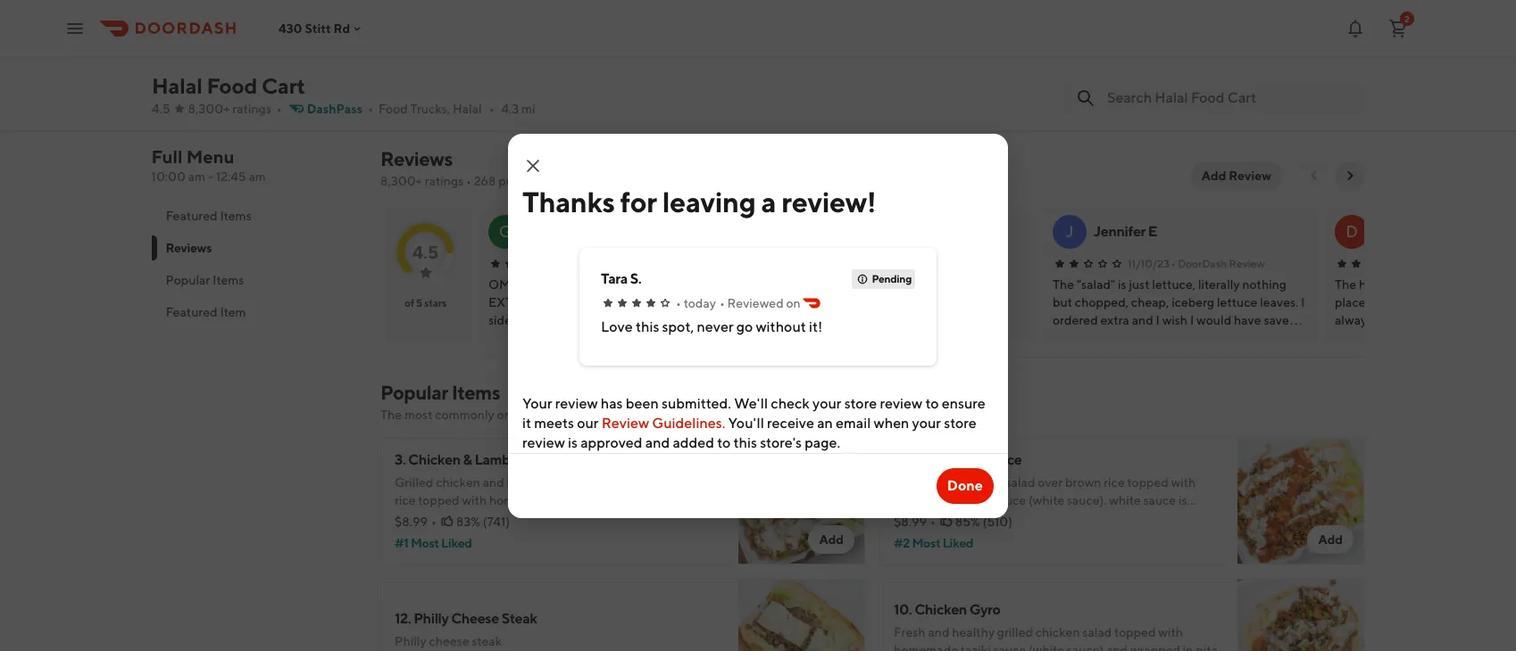 Task type: vqa. For each thing, say whether or not it's contained in the screenshot.
delivery time
no



Task type: describe. For each thing, give the bounding box(es) containing it.
add button for 1. chicken over rice
[[1308, 526, 1354, 554]]

salad inside 1. chicken over rice grilled chicken and salad over brown rice topped with homemade taziki sauce (white sauce). white sauce is provided on the side. comes with 2 soufflé cup of white sauce and 1 soufflé cup of hot sauce.
[[1006, 476, 1035, 490]]

• doordash review for j
[[1171, 257, 1265, 271]]

1 inside 1. chicken over rice grilled chicken and salad over brown rice topped with homemade taziki sauce (white sauce). white sauce is provided on the side. comes with 2 soufflé cup of white sauce and 1 soufflé cup of hot sauce.
[[953, 529, 958, 544]]

on inside 3. chicken & lamb combo grilled chicken and lamb combined with salad over brown rice topped with homemade taziki sauce (white sauce). white sauce is provided on the side. comes with 2 souffl?� cup of white sauce and 1 souffl?� cup of hot sauce.
[[528, 512, 543, 526]]

• right the dashpass
[[368, 102, 373, 116]]

wrapped
[[1130, 644, 1180, 652]]

lamb
[[507, 476, 535, 490]]

items for popular items the most commonly ordered items and dishes from this store
[[452, 381, 500, 404]]

cheese for 12. philly cheese steak
[[723, 57, 770, 74]]

4. falafel over rice $7.99
[[1089, 57, 1210, 96]]

12. philly cheese steak button
[[663, 0, 804, 128]]

dashpass •
[[307, 102, 373, 116]]

(510)
[[983, 515, 1013, 529]]

email
[[836, 415, 871, 432]]

10. for 10. chicken gyro fresh and healthy grilled chicken salad topped with homemade taziki sauce (white sauce) and wrapped in pita.
[[894, 602, 912, 619]]

• up #2 most liked
[[930, 515, 936, 529]]

j
[[1066, 222, 1074, 241]]

12. for 12. philly cheese steak
[[666, 57, 682, 74]]

featured for featured items
[[166, 209, 218, 223]]

featured item button
[[152, 296, 359, 329]]

done button
[[936, 468, 994, 504]]

$8.99 • for 3.
[[395, 515, 437, 529]]

review guidelines. link
[[602, 415, 725, 432]]

1 inside 3. chicken & lamb combo grilled chicken and lamb combined with salad over brown rice topped with homemade taziki sauce (white sauce). white sauce is provided on the side. comes with 2 souffl?� cup of white sauce and 1 souffl?� cup of hot sauce.
[[526, 529, 531, 544]]

is inside you'll receive an email when your store review is approved and added to this store's page.
[[568, 434, 578, 451]]

popular for popular items the most commonly ordered items and dishes from this store
[[380, 381, 448, 404]]

over for 1. chicken over rice grilled chicken and salad over brown rice topped with homemade taziki sauce (white sauce). white sauce is provided on the side. comes with 2 soufflé cup of white sauce and 1 soufflé cup of hot sauce.
[[960, 452, 991, 469]]

added
[[673, 434, 714, 451]]

review up our
[[555, 395, 598, 412]]

& for 3. chicken & lamb combo grilled chicken and lamb combined with salad over brown rice topped with homemade taziki sauce (white sauce). white sauce is provided on the side. comes with 2 souffl?� cup of white sauce and 1 souffl?� cup of hot sauce.
[[463, 452, 472, 469]]

review right the 's.'
[[658, 257, 694, 271]]

topped inside 3. chicken & lamb combo grilled chicken and lamb combined with salad over brown rice topped with homemade taziki sauce (white sauce). white sauce is provided on the side. comes with 2 souffl?� cup of white sauce and 1 souffl?� cup of hot sauce.
[[418, 494, 460, 508]]

philly inside 8. chicken philly button
[[1017, 57, 1052, 74]]

lamb for 3. chicken & lamb combo grilled chicken and lamb combined with salad over brown rice topped with homemade taziki sauce (white sauce). white sauce is provided on the side. comes with 2 souffl?� cup of white sauce and 1 souffl?� cup of hot sauce.
[[475, 452, 510, 469]]

featured items
[[166, 209, 252, 223]]

page.
[[805, 434, 840, 451]]

5
[[416, 296, 422, 310]]

and right sauce)
[[1106, 644, 1128, 652]]

submitted.
[[662, 395, 731, 412]]

when
[[874, 415, 909, 432]]

4.3
[[501, 102, 519, 116]]

-
[[208, 170, 214, 184]]

this inside you'll receive an email when your store review is approved and added to this store's page.
[[733, 434, 757, 451]]

83%
[[456, 515, 480, 529]]

review down add review
[[1229, 257, 1265, 271]]

#1
[[395, 537, 408, 551]]

trucks,
[[410, 102, 450, 116]]

8. chicken philly
[[948, 57, 1052, 74]]

• right the 6/5/23
[[600, 257, 605, 271]]

sauce inside 10. chicken gyro fresh and healthy grilled chicken salad topped with homemade taziki sauce (white sauce) and wrapped in pita.
[[993, 644, 1026, 652]]

8,300+ ratings •
[[188, 102, 282, 116]]

12. for 12. philly cheese steak philly cheese steak
[[395, 611, 411, 628]]

popular items the most commonly ordered items and dishes from this store
[[380, 381, 721, 422]]

1. for 1. chicken over rice grilled chicken and salad over brown rice topped with homemade taziki sauce (white sauce). white sauce is provided on the side. comes with 2 soufflé cup of white sauce and 1 soufflé cup of hot sauce.
[[894, 452, 902, 469]]

0 vertical spatial 8,300+
[[188, 102, 230, 116]]

the inside 3. chicken & lamb combo grilled chicken and lamb combined with salad over brown rice topped with homemade taziki sauce (white sauce). white sauce is provided on the side. comes with 2 souffl?� cup of white sauce and 1 souffl?� cup of hot sauce.
[[545, 512, 565, 526]]

lamb for 3. chicken & lamb combo $8.99
[[464, 57, 500, 74]]

this inside popular items the most commonly ordered items and dishes from this store
[[670, 408, 690, 422]]

#2 most liked
[[894, 537, 973, 551]]

item
[[220, 305, 247, 320]]

0 horizontal spatial 4.5
[[152, 102, 170, 116]]

for
[[620, 184, 657, 218]]

cheese for 12. philly cheese steak philly cheese steak
[[451, 611, 499, 628]]

3. chicken & lamb combo $8.99
[[384, 57, 500, 115]]

previous image
[[1307, 169, 1322, 183]]

• doordash review for g
[[600, 257, 694, 271]]

$6.99
[[1230, 81, 1264, 96]]

11/10/23
[[1128, 257, 1170, 271]]

over for 4. falafel over rice $7.99
[[1148, 57, 1180, 74]]

$8.99 for 3.
[[395, 515, 428, 529]]

taziki inside 3. chicken & lamb combo grilled chicken and lamb combined with salad over brown rice topped with homemade taziki sauce (white sauce). white sauce is provided on the side. comes with 2 souffl?� cup of white sauce and 1 souffl?� cup of hot sauce.
[[556, 494, 586, 508]]

thanks for leaving a review!
[[522, 184, 876, 218]]

and right fresh
[[928, 626, 950, 640]]

• today • reviewed on
[[676, 296, 801, 310]]

side. inside 1. chicken over rice grilled chicken and salad over brown rice topped with homemade taziki sauce (white sauce). white sauce is provided on the side. comes with 2 soufflé cup of white sauce and 1 soufflé cup of hot sauce.
[[986, 512, 1012, 526]]

commonly
[[435, 408, 494, 422]]

and right 83% in the bottom left of the page
[[502, 529, 523, 544]]

g
[[499, 222, 512, 241]]

430 stitt rd button
[[279, 21, 364, 35]]

featured item
[[166, 305, 247, 320]]

comes inside 1. chicken over rice grilled chicken and salad over brown rice topped with homemade taziki sauce (white sauce). white sauce is provided on the side. comes with 2 soufflé cup of white sauce and 1 soufflé cup of hot sauce.
[[1014, 512, 1051, 526]]

8,300+ inside reviews 8,300+ ratings • 268 public reviews
[[380, 174, 422, 188]]

over for 1. chicken over rice
[[591, 57, 622, 74]]

in
[[1183, 644, 1193, 652]]

thanks for leaving a review! dialog
[[508, 133, 1008, 518]]

1 vertical spatial souffl?�
[[533, 529, 584, 544]]

10:00
[[152, 170, 186, 184]]

comes inside 3. chicken & lamb combo grilled chicken and lamb combined with salad over brown rice topped with homemade taziki sauce (white sauce). white sauce is provided on the side. comes with 2 souffl?� cup of white sauce and 1 souffl?� cup of hot sauce.
[[596, 512, 633, 526]]

• up pending
[[888, 257, 892, 271]]

sauce). inside 3. chicken & lamb combo grilled chicken and lamb combined with salad over brown rice topped with homemade taziki sauce (white sauce). white sauce is provided on the side. comes with 2 souffl?� cup of white sauce and 1 souffl?� cup of hot sauce.
[[662, 494, 702, 508]]

• left 4.3
[[489, 102, 494, 116]]

store inside you'll receive an email when your store review is approved and added to this store's page.
[[944, 415, 977, 432]]

popular items button
[[152, 264, 359, 296]]

s.
[[630, 270, 641, 287]]

1. for 1. chicken over rice
[[525, 57, 534, 74]]

chicken for 10. chicken gyro fresh and healthy grilled chicken salad topped with homemade taziki sauce (white sauce) and wrapped in pita.
[[915, 602, 967, 619]]

• right today
[[720, 296, 725, 310]]

0 horizontal spatial halal
[[152, 73, 202, 98]]

thanks
[[522, 184, 615, 218]]

provided inside 3. chicken & lamb combo grilled chicken and lamb combined with salad over brown rice topped with homemade taziki sauce (white sauce). white sauce is provided on the side. comes with 2 souffl?� cup of white sauce and 1 souffl?� cup of hot sauce.
[[475, 512, 526, 526]]

1 am from the left
[[189, 170, 206, 184]]

review up when
[[880, 395, 923, 412]]

has
[[601, 395, 623, 412]]

approved
[[581, 434, 643, 451]]

pending
[[872, 272, 912, 285]]

taziki inside 10. chicken gyro fresh and healthy grilled chicken salad topped with homemade taziki sauce (white sauce) and wrapped in pita.
[[961, 644, 991, 652]]

cart
[[262, 73, 305, 98]]

10. chicken gyro image
[[1238, 579, 1364, 652]]

meets
[[534, 415, 574, 432]]

check
[[771, 395, 810, 412]]

10. chicken gyro
[[807, 57, 914, 74]]

grilled
[[997, 626, 1033, 640]]

(white inside 1. chicken over rice grilled chicken and salad over brown rice topped with homemade taziki sauce (white sauce). white sauce is provided on the side. comes with 2 soufflé cup of white sauce and 1 soufflé cup of hot sauce.
[[1029, 494, 1064, 508]]

and left 'lamb'
[[483, 476, 504, 490]]

0 vertical spatial ratings
[[232, 102, 271, 116]]

over inside 3. chicken & lamb combo grilled chicken and lamb combined with salad over brown rice topped with homemade taziki sauce (white sauce). white sauce is provided on the side. comes with 2 souffl?� cup of white sauce and 1 souffl?� cup of hot sauce.
[[656, 476, 681, 490]]

an
[[817, 415, 833, 432]]

items for popular items
[[213, 273, 245, 288]]

$8.99 inside 3. chicken & lamb combo $8.99
[[384, 101, 417, 115]]

sauce. inside 3. chicken & lamb combo grilled chicken and lamb combined with salad over brown rice topped with homemade taziki sauce (white sauce). white sauce is provided on the side. comes with 2 souffl?� cup of white sauce and 1 souffl?� cup of hot sauce.
[[647, 529, 682, 544]]

most for 1.
[[912, 537, 940, 551]]

6/5/23
[[563, 257, 599, 271]]

notification bell image
[[1345, 17, 1366, 39]]

9. falafel on pita $6.99
[[1230, 57, 1333, 96]]

2 inside 1. chicken over rice grilled chicken and salad over brown rice topped with homemade taziki sauce (white sauce). white sauce is provided on the side. comes with 2 soufflé cup of white sauce and 1 soufflé cup of hot sauce.
[[1081, 512, 1088, 526]]

and left 85%
[[929, 529, 951, 544]]

chicken for 1. chicken over rice
[[536, 57, 588, 74]]

a
[[761, 184, 776, 218]]

12:45
[[216, 170, 247, 184]]

salad inside 3. chicken & lamb combo grilled chicken and lamb combined with salad over brown rice topped with homemade taziki sauce (white sauce). white sauce is provided on the side. comes with 2 souffl?� cup of white sauce and 1 souffl?� cup of hot sauce.
[[624, 476, 654, 490]]

provided inside 1. chicken over rice grilled chicken and salad over brown rice topped with homemade taziki sauce (white sauce). white sauce is provided on the side. comes with 2 soufflé cup of white sauce and 1 soufflé cup of hot sauce.
[[894, 512, 945, 526]]

sauce)
[[1067, 644, 1104, 652]]

Item Search search field
[[1107, 88, 1350, 108]]

items
[[545, 408, 576, 422]]

chicken inside 3. chicken & lamb combo grilled chicken and lamb combined with salad over brown rice topped with homemade taziki sauce (white sauce). white sauce is provided on the side. comes with 2 souffl?� cup of white sauce and 1 souffl?� cup of hot sauce.
[[436, 476, 480, 490]]

close thanks for leaving a review! image
[[522, 155, 544, 176]]

rice for 1. chicken over rice
[[625, 57, 653, 74]]

most for 3.
[[411, 537, 439, 551]]

• up #1 most liked
[[431, 515, 437, 529]]

review guidelines.
[[602, 415, 725, 432]]

pita.
[[1196, 644, 1221, 652]]

$8.99 for 1.
[[894, 515, 927, 529]]

of 5 stars
[[404, 296, 446, 310]]

done
[[947, 477, 983, 494]]

gyro for 10. chicken gyro
[[883, 57, 914, 74]]

on inside the 9. falafel on pita $6.99
[[1289, 57, 1305, 74]]

1. chicken over rice image
[[1238, 438, 1364, 565]]

on inside 1. chicken over rice grilled chicken and salad over brown rice topped with homemade taziki sauce (white sauce). white sauce is provided on the side. comes with 2 soufflé cup of white sauce and 1 soufflé cup of hot sauce.
[[947, 512, 962, 526]]

add for grilled
[[1318, 533, 1343, 547]]

fresh
[[894, 626, 926, 640]]

d
[[1346, 222, 1358, 241]]

your inside your review has been submitted. we'll check your store review to ensure it meets our
[[813, 395, 842, 412]]

1 vertical spatial food
[[379, 102, 408, 116]]

it
[[522, 415, 531, 432]]

over inside 1. chicken over rice grilled chicken and salad over brown rice topped with homemade taziki sauce (white sauce). white sauce is provided on the side. comes with 2 soufflé cup of white sauce and 1 soufflé cup of hot sauce.
[[1038, 476, 1063, 490]]

1 vertical spatial soufflé
[[960, 529, 999, 544]]

brown inside 1. chicken over rice grilled chicken and salad over brown rice topped with homemade taziki sauce (white sauce). white sauce is provided on the side. comes with 2 soufflé cup of white sauce and 1 soufflé cup of hot sauce.
[[1065, 476, 1101, 490]]

(white inside 10. chicken gyro fresh and healthy grilled chicken salad topped with homemade taziki sauce (white sauce) and wrapped in pita.
[[1029, 644, 1064, 652]]

on inside thanks for leaving a review! dialog
[[786, 296, 801, 310]]

tara
[[601, 270, 628, 287]]

full menu 10:00 am - 12:45 am
[[152, 146, 266, 184]]

reviews 8,300+ ratings • 268 public reviews
[[380, 147, 579, 188]]

topped inside 10. chicken gyro fresh and healthy grilled chicken salad topped with homemade taziki sauce (white sauce) and wrapped in pita.
[[1114, 626, 1156, 640]]

1. chicken over rice
[[525, 57, 653, 74]]

gyro for 10. chicken gyro fresh and healthy grilled chicken salad topped with homemade taziki sauce (white sauce) and wrapped in pita.
[[969, 602, 1001, 619]]



Task type: locate. For each thing, give the bounding box(es) containing it.
and inside you'll receive an email when your store review is approved and added to this store's page.
[[645, 434, 670, 451]]

1 horizontal spatial souffl?�
[[672, 512, 723, 526]]

is inside 3. chicken & lamb combo grilled chicken and lamb combined with salad over brown rice topped with homemade taziki sauce (white sauce). white sauce is provided on the side. comes with 2 souffl?� cup of white sauce and 1 souffl?� cup of hot sauce.
[[464, 512, 473, 526]]

over inside 1. chicken over rice grilled chicken and salad over brown rice topped with homemade taziki sauce (white sauce). white sauce is provided on the side. comes with 2 soufflé cup of white sauce and 1 soufflé cup of hot sauce.
[[960, 452, 991, 469]]

review left previous image
[[1229, 169, 1272, 183]]

2 side. from the left
[[986, 512, 1012, 526]]

• doordash review right "11/10/23"
[[1171, 257, 1265, 271]]

1 hot from the left
[[625, 529, 644, 544]]

1. inside button
[[525, 57, 534, 74]]

1. inside 1. chicken over rice grilled chicken and salad over brown rice topped with homemade taziki sauce (white sauce). white sauce is provided on the side. comes with 2 soufflé cup of white sauce and 1 soufflé cup of hot sauce.
[[894, 452, 902, 469]]

& inside 3. chicken & lamb combo grilled chicken and lamb combined with salad over brown rice topped with homemade taziki sauce (white sauce). white sauce is provided on the side. comes with 2 souffl?� cup of white sauce and 1 souffl?� cup of hot sauce.
[[463, 452, 472, 469]]

chicken inside 1. chicken over rice grilled chicken and salad over brown rice topped with homemade taziki sauce (white sauce). white sauce is provided on the side. comes with 2 soufflé cup of white sauce and 1 soufflé cup of hot sauce.
[[935, 476, 979, 490]]

0 horizontal spatial comes
[[596, 512, 633, 526]]

3. inside 3. chicken & lamb combo $8.99
[[384, 57, 395, 74]]

0 horizontal spatial hot
[[625, 529, 644, 544]]

1 vertical spatial combo
[[513, 452, 560, 469]]

review down the has at the left of the page
[[602, 415, 649, 432]]

chicken up 83% in the bottom left of the page
[[436, 476, 480, 490]]

3. for 3. chicken & lamb combo grilled chicken and lamb combined with salad over brown rice topped with homemade taziki sauce (white sauce). white sauce is provided on the side. comes with 2 souffl?� cup of white sauce and 1 souffl?� cup of hot sauce.
[[395, 452, 406, 469]]

&
[[452, 57, 461, 74], [463, 452, 472, 469]]

1 vertical spatial rice
[[395, 494, 416, 508]]

add review
[[1202, 169, 1272, 183]]

1 sauce. from the left
[[647, 529, 682, 544]]

liked down 83% in the bottom left of the page
[[441, 537, 472, 551]]

85%
[[955, 515, 980, 529]]

2 add button from the left
[[1308, 526, 1354, 554]]

topped inside 1. chicken over rice grilled chicken and salad over brown rice topped with homemade taziki sauce (white sauce). white sauce is provided on the side. comes with 2 soufflé cup of white sauce and 1 soufflé cup of hot sauce.
[[1127, 476, 1169, 490]]

1 side. from the left
[[567, 512, 593, 526]]

hot
[[625, 529, 644, 544], [1039, 529, 1059, 544]]

• doordash review down for
[[600, 257, 694, 271]]

0 vertical spatial this
[[670, 408, 690, 422]]

10. inside 10. chicken gyro fresh and healthy grilled chicken salad topped with homemade taziki sauce (white sauce) and wrapped in pita.
[[894, 602, 912, 619]]

steak inside 12. philly cheese steak philly cheese steak
[[502, 611, 537, 628]]

$8.99 • up #2
[[894, 515, 936, 529]]

0 horizontal spatial steak
[[502, 611, 537, 628]]

2 inside button
[[1405, 13, 1410, 24]]

0 vertical spatial soufflé
[[1091, 512, 1129, 526]]

philly inside 12. philly cheese steak
[[685, 57, 720, 74]]

this down you'll
[[733, 434, 757, 451]]

the inside 1. chicken over rice grilled chicken and salad over brown rice topped with homemade taziki sauce (white sauce). white sauce is provided on the side. comes with 2 soufflé cup of white sauce and 1 soufflé cup of hot sauce.
[[964, 512, 983, 526]]

your right when
[[912, 415, 941, 432]]

0 vertical spatial 3.
[[384, 57, 395, 74]]

2 brown from the left
[[1065, 476, 1101, 490]]

chicken for 3. chicken & lamb combo $8.99
[[397, 57, 450, 74]]

10. up fresh
[[894, 602, 912, 619]]

1 liked from the left
[[441, 537, 472, 551]]

0 horizontal spatial falafel
[[1103, 57, 1146, 74]]

1 vertical spatial featured
[[166, 305, 218, 320]]

you'll receive an email when your store review is approved and added to this store's page.
[[522, 415, 977, 451]]

0 horizontal spatial the
[[545, 512, 565, 526]]

steak inside 12. philly cheese steak
[[666, 77, 702, 94]]

$7.99
[[1089, 81, 1120, 96]]

2 vertical spatial topped
[[1114, 626, 1156, 640]]

lamb inside 3. chicken & lamb combo grilled chicken and lamb combined with salad over brown rice topped with homemade taziki sauce (white sauce). white sauce is provided on the side. comes with 2 souffl?� cup of white sauce and 1 souffl?� cup of hot sauce.
[[475, 452, 510, 469]]

provided down 'lamb'
[[475, 512, 526, 526]]

falafel for 9.
[[1244, 57, 1287, 74]]

to inside you'll receive an email when your store review is approved and added to this store's page.
[[717, 434, 731, 451]]

1 most from the left
[[411, 537, 439, 551]]

taziki inside 1. chicken over rice grilled chicken and salad over brown rice topped with homemade taziki sauce (white sauce). white sauce is provided on the side. comes with 2 soufflé cup of white sauce and 1 soufflé cup of hot sauce.
[[961, 494, 991, 508]]

1 left (510)
[[953, 529, 958, 544]]

• down cart
[[277, 102, 282, 116]]

provided up #2 most liked
[[894, 512, 945, 526]]

1 horizontal spatial am
[[249, 170, 266, 184]]

1 horizontal spatial reviews
[[380, 147, 453, 171]]

falafel right 9.
[[1244, 57, 1287, 74]]

1 horizontal spatial soufflé
[[1091, 512, 1129, 526]]

1 comes from the left
[[596, 512, 633, 526]]

side. inside 3. chicken & lamb combo grilled chicken and lamb combined with salad over brown rice topped with homemade taziki sauce (white sauce). white sauce is provided on the side. comes with 2 souffl?� cup of white sauce and 1 souffl?� cup of hot sauce.
[[567, 512, 593, 526]]

0 vertical spatial topped
[[1127, 476, 1169, 490]]

taziki down combined
[[556, 494, 586, 508]]

10. for 10. chicken gyro
[[807, 57, 825, 74]]

1 horizontal spatial liked
[[943, 537, 973, 551]]

1 horizontal spatial most
[[912, 537, 940, 551]]

store
[[844, 395, 877, 412], [693, 408, 721, 422], [944, 415, 977, 432]]

chicken inside 3. chicken & lamb combo grilled chicken and lamb combined with salad over brown rice topped with homemade taziki sauce (white sauce). white sauce is provided on the side. comes with 2 souffl?� cup of white sauce and 1 souffl?� cup of hot sauce.
[[408, 452, 461, 469]]

items down 12:45
[[220, 209, 252, 223]]

0 vertical spatial gyro
[[883, 57, 914, 74]]

add down 'item search' search field
[[1202, 169, 1226, 183]]

add
[[1202, 169, 1226, 183], [819, 533, 844, 547], [1318, 533, 1343, 547]]

review inside button
[[1229, 169, 1272, 183]]

side.
[[567, 512, 593, 526], [986, 512, 1012, 526]]

add button left #2
[[808, 526, 855, 554]]

reviewed
[[727, 296, 784, 310]]

2 • doordash review from the left
[[1171, 257, 1265, 271]]

food left trucks,
[[379, 102, 408, 116]]

1 horizontal spatial to
[[925, 395, 939, 412]]

chicken inside 3. chicken & lamb combo $8.99
[[397, 57, 450, 74]]

2 horizontal spatial is
[[1179, 494, 1187, 508]]

1 horizontal spatial over
[[1038, 476, 1063, 490]]

1 vertical spatial your
[[912, 415, 941, 432]]

1 doordash from the left
[[607, 257, 656, 271]]

#1 most liked
[[395, 537, 472, 551]]

1 horizontal spatial food
[[379, 102, 408, 116]]

0 vertical spatial items
[[220, 209, 252, 223]]

2 the from the left
[[964, 512, 983, 526]]

rice for 4. falafel over rice $7.99
[[1182, 57, 1210, 74]]

1 horizontal spatial 4.5
[[412, 242, 439, 262]]

liked down 85%
[[943, 537, 973, 551]]

steak
[[472, 635, 502, 649]]

0 horizontal spatial combo
[[384, 77, 431, 94]]

open menu image
[[64, 17, 86, 39]]

• right "11/10/23"
[[1171, 257, 1176, 271]]

order
[[946, 257, 975, 271]]

items inside button
[[213, 273, 245, 288]]

10. inside button
[[807, 57, 825, 74]]

12. inside 12. philly cheese steak
[[666, 57, 682, 74]]

grilled inside 3. chicken & lamb combo grilled chicken and lamb combined with salad over brown rice topped with homemade taziki sauce (white sauce). white sauce is provided on the side. comes with 2 souffl?� cup of white sauce and 1 souffl?� cup of hot sauce.
[[395, 476, 433, 490]]

store inside popular items the most commonly ordered items and dishes from this store
[[693, 408, 721, 422]]

0 horizontal spatial to
[[717, 434, 731, 451]]

8.
[[948, 57, 960, 74]]

$8.99 • for 1.
[[894, 515, 936, 529]]

1. chicken over rice grilled chicken and salad over brown rice topped with homemade taziki sauce (white sauce). white sauce is provided on the side. comes with 2 soufflé cup of white sauce and 1 soufflé cup of hot sauce.
[[894, 452, 1201, 544]]

1 vertical spatial items
[[213, 273, 245, 288]]

0 horizontal spatial • doordash review
[[600, 257, 694, 271]]

combo for 3. chicken & lamb combo $8.99
[[384, 77, 431, 94]]

3. for 3. chicken & lamb combo $8.99
[[384, 57, 395, 74]]

hot inside 3. chicken & lamb combo grilled chicken and lamb combined with salad over brown rice topped with homemade taziki sauce (white sauce). white sauce is provided on the side. comes with 2 souffl?� cup of white sauce and 1 souffl?� cup of hot sauce.
[[625, 529, 644, 544]]

chicken inside 10. chicken gyro fresh and healthy grilled chicken salad topped with homemade taziki sauce (white sauce) and wrapped in pita.
[[1036, 626, 1080, 640]]

the
[[545, 512, 565, 526], [964, 512, 983, 526]]

doordash for j
[[1178, 257, 1227, 271]]

add button up 10. chicken gyro image
[[1308, 526, 1354, 554]]

2 comes from the left
[[1014, 512, 1051, 526]]

store's
[[760, 434, 802, 451]]

rd
[[334, 21, 350, 35]]

4.
[[1089, 57, 1101, 74]]

public
[[499, 174, 534, 188]]

2 hot from the left
[[1039, 529, 1059, 544]]

1 horizontal spatial halal
[[453, 102, 482, 116]]

add for combo
[[819, 533, 844, 547]]

liked
[[441, 537, 472, 551], [943, 537, 973, 551]]

3. chicken & lamb combo grilled chicken and lamb combined with salad over brown rice topped with homemade taziki sauce (white sauce). white sauce is provided on the side. comes with 2 souffl?� cup of white sauce and 1 souffl?� cup of hot sauce.
[[395, 452, 723, 544]]

2 button
[[1380, 10, 1416, 46]]

1 horizontal spatial sauce).
[[1067, 494, 1107, 508]]

our
[[577, 415, 599, 432]]

souffl?� down added
[[672, 512, 723, 526]]

1 vertical spatial 8,300+
[[380, 174, 422, 188]]

1 featured from the top
[[166, 209, 218, 223]]

$8.99
[[384, 101, 417, 115], [395, 515, 428, 529], [894, 515, 927, 529]]

healthy
[[952, 626, 995, 640]]

am left -
[[189, 170, 206, 184]]

reviews inside reviews 8,300+ ratings • 268 public reviews
[[380, 147, 453, 171]]

12. right 1. chicken over rice button
[[666, 57, 682, 74]]

1 horizontal spatial comes
[[1014, 512, 1051, 526]]

to down you'll
[[717, 434, 731, 451]]

your up 'an'
[[813, 395, 842, 412]]

popular up most
[[380, 381, 448, 404]]

0 vertical spatial featured
[[166, 209, 218, 223]]

side. down combined
[[567, 512, 593, 526]]

sauce). inside 1. chicken over rice grilled chicken and salad over brown rice topped with homemade taziki sauce (white sauce). white sauce is provided on the side. comes with 2 soufflé cup of white sauce and 1 soufflé cup of hot sauce.
[[1067, 494, 1107, 508]]

gyro inside 10. chicken gyro fresh and healthy grilled chicken salad topped with homemade taziki sauce (white sauce) and wrapped in pita.
[[969, 602, 1001, 619]]

items for featured items
[[220, 209, 252, 223]]

reviews up popular items on the top left
[[166, 241, 212, 255]]

1 horizontal spatial ratings
[[425, 174, 464, 188]]

e
[[1148, 223, 1157, 240]]

1 vertical spatial ratings
[[425, 174, 464, 188]]

0 horizontal spatial provided
[[475, 512, 526, 526]]

stitt
[[305, 21, 331, 35]]

0 vertical spatial 12.
[[666, 57, 682, 74]]

review
[[1229, 169, 1272, 183], [658, 257, 694, 271], [1229, 257, 1265, 271], [602, 415, 649, 432]]

and down review guidelines. link
[[645, 434, 670, 451]]

& up food trucks, halal • 4.3 mi at the left
[[452, 57, 461, 74]]

2 over from the left
[[1038, 476, 1063, 490]]

falafel
[[1103, 57, 1146, 74], [1244, 57, 1287, 74]]

0 horizontal spatial $8.99 •
[[395, 515, 437, 529]]

1.
[[525, 57, 534, 74], [894, 452, 902, 469]]

0 horizontal spatial 1.
[[525, 57, 534, 74]]

1 vertical spatial popular
[[380, 381, 448, 404]]

0 horizontal spatial reviews
[[166, 241, 212, 255]]

on
[[1289, 57, 1305, 74], [786, 296, 801, 310], [528, 512, 543, 526], [947, 512, 962, 526]]

• doordash review
[[600, 257, 694, 271], [1171, 257, 1265, 271]]

2 $8.99 • from the left
[[894, 515, 936, 529]]

review!
[[782, 184, 876, 218]]

rice up (510)
[[994, 452, 1022, 469]]

items inside button
[[220, 209, 252, 223]]

salad down approved
[[624, 476, 654, 490]]

popular inside button
[[166, 273, 211, 288]]

combo for 3. chicken & lamb combo grilled chicken and lamb combined with salad over brown rice topped with homemade taziki sauce (white sauce). white sauce is provided on the side. comes with 2 souffl?� cup of white sauce and 1 souffl?� cup of hot sauce.
[[513, 452, 560, 469]]

we'll
[[734, 395, 768, 412]]

gyro left '8.'
[[883, 57, 914, 74]]

1. up mi
[[525, 57, 534, 74]]

0 vertical spatial cheese
[[723, 57, 770, 74]]

side. right 85%
[[986, 512, 1012, 526]]

add left #2
[[819, 533, 844, 547]]

0 vertical spatial to
[[925, 395, 939, 412]]

2 most from the left
[[912, 537, 940, 551]]

1 horizontal spatial salad
[[1006, 476, 1035, 490]]

popular
[[166, 273, 211, 288], [380, 381, 448, 404]]

0 horizontal spatial over
[[656, 476, 681, 490]]

liked for over
[[943, 537, 973, 551]]

1 1 from the left
[[526, 529, 531, 544]]

1 horizontal spatial grilled
[[894, 476, 933, 490]]

1. down when
[[894, 452, 902, 469]]

• inside reviews 8,300+ ratings • 268 public reviews
[[466, 174, 471, 188]]

0 horizontal spatial salad
[[624, 476, 654, 490]]

comes right (510)
[[1014, 512, 1051, 526]]

0 horizontal spatial is
[[464, 512, 473, 526]]

chicken up 85%
[[935, 476, 979, 490]]

am right 12:45
[[249, 170, 266, 184]]

1 $8.99 • from the left
[[395, 515, 437, 529]]

1 horizontal spatial $8.99 •
[[894, 515, 936, 529]]

your inside you'll receive an email when your store review is approved and added to this store's page.
[[912, 415, 941, 432]]

8,300+ down halal food cart
[[188, 102, 230, 116]]

popular inside popular items the most commonly ordered items and dishes from this store
[[380, 381, 448, 404]]

0 horizontal spatial sauce).
[[662, 494, 702, 508]]

1 vertical spatial steak
[[502, 611, 537, 628]]

jennifer e
[[1094, 223, 1157, 240]]

2 1 from the left
[[953, 529, 958, 544]]

falafel for 4.
[[1103, 57, 1146, 74]]

homemade up #2 most liked
[[894, 494, 958, 508]]

1 vertical spatial 12.
[[395, 611, 411, 628]]

doordash right "11/10/23"
[[1178, 257, 1227, 271]]

(white inside 3. chicken & lamb combo grilled chicken and lamb combined with salad over brown rice topped with homemade taziki sauce (white sauce). white sauce is provided on the side. comes with 2 souffl?� cup of white sauce and 1 souffl?� cup of hot sauce.
[[624, 494, 660, 508]]

your review has been submitted. we'll check your store review to ensure it meets our
[[522, 395, 986, 432]]

2 am from the left
[[249, 170, 266, 184]]

the
[[380, 408, 402, 422]]

rice
[[625, 57, 653, 74], [1182, 57, 1210, 74], [994, 452, 1022, 469]]

1 the from the left
[[545, 512, 565, 526]]

0 horizontal spatial most
[[411, 537, 439, 551]]

hot inside 1. chicken over rice grilled chicken and salad over brown rice topped with homemade taziki sauce (white sauce). white sauce is provided on the side. comes with 2 soufflé cup of white sauce and 1 soufflé cup of hot sauce.
[[1039, 529, 1059, 544]]

sauce
[[589, 494, 622, 508], [993, 494, 1026, 508], [1143, 494, 1176, 508], [429, 512, 461, 526], [466, 529, 499, 544], [894, 529, 927, 544], [993, 644, 1026, 652]]

1 horizontal spatial this
[[733, 434, 757, 451]]

over
[[656, 476, 681, 490], [1038, 476, 1063, 490]]

chicken inside 1. chicken over rice grilled chicken and salad over brown rice topped with homemade taziki sauce (white sauce). white sauce is provided on the side. comes with 2 soufflé cup of white sauce and 1 soufflé cup of hot sauce.
[[905, 452, 957, 469]]

steak
[[666, 77, 702, 94], [502, 611, 537, 628]]

halal right trucks,
[[453, 102, 482, 116]]

with inside 10. chicken gyro fresh and healthy grilled chicken salad topped with homemade taziki sauce (white sauce) and wrapped in pita.
[[1158, 626, 1183, 640]]

reviews
[[536, 174, 579, 188]]

salad up sauce)
[[1083, 626, 1112, 640]]

receive
[[767, 415, 814, 432]]

1 horizontal spatial &
[[463, 452, 472, 469]]

rice inside 4. falafel over rice $7.99
[[1182, 57, 1210, 74]]

rice for 1. chicken over rice grilled chicken and salad over brown rice topped with homemade taziki sauce (white sauce). white sauce is provided on the side. comes with 2 soufflé cup of white sauce and 1 soufflé cup of hot sauce.
[[994, 452, 1022, 469]]

2 featured from the top
[[166, 305, 218, 320]]

1 vertical spatial cheese
[[451, 611, 499, 628]]

and left the has at the left of the page
[[578, 408, 599, 422]]

from
[[640, 408, 667, 422]]

$8.99 up #1
[[395, 515, 428, 529]]

next image
[[1343, 169, 1357, 183]]

lamb up food trucks, halal • 4.3 mi at the left
[[464, 57, 500, 74]]

chicken up sauce)
[[1036, 626, 1080, 640]]

430
[[279, 21, 302, 35]]

& for 3. chicken & lamb combo $8.99
[[452, 57, 461, 74]]

0 horizontal spatial 12.
[[395, 611, 411, 628]]

1 vertical spatial reviews
[[166, 241, 212, 255]]

featured
[[166, 209, 218, 223], [166, 305, 218, 320]]

brown inside 3. chicken & lamb combo grilled chicken and lamb combined with salad over brown rice topped with homemade taziki sauce (white sauce). white sauce is provided on the side. comes with 2 souffl?� cup of white sauce and 1 souffl?� cup of hot sauce.
[[684, 476, 720, 490]]

12. philly cheese steak philly cheese steak
[[395, 611, 537, 649]]

1 horizontal spatial chicken
[[935, 476, 979, 490]]

0 horizontal spatial am
[[189, 170, 206, 184]]

combo inside 3. chicken & lamb combo $8.99
[[384, 77, 431, 94]]

12. down #1
[[395, 611, 411, 628]]

over right done
[[1038, 476, 1063, 490]]

steak for 12. philly cheese steak philly cheese steak
[[502, 611, 537, 628]]

10. chicken gyro fresh and healthy grilled chicken salad topped with homemade taziki sauce (white sauce) and wrapped in pita.
[[894, 602, 1221, 652]]

doordash up pending
[[894, 257, 943, 271]]

1 horizontal spatial provided
[[894, 512, 945, 526]]

10. right the 12. philly cheese steak button
[[807, 57, 825, 74]]

to inside your review has been submitted. we'll check your store review to ensure it meets our
[[925, 395, 939, 412]]

cheese inside 12. philly cheese steak
[[723, 57, 770, 74]]

rice inside 1. chicken over rice grilled chicken and salad over brown rice topped with homemade taziki sauce (white sauce). white sauce is provided on the side. comes with 2 soufflé cup of white sauce and 1 soufflé cup of hot sauce.
[[1104, 476, 1125, 490]]

doordash for g
[[607, 257, 656, 271]]

0 horizontal spatial 10.
[[807, 57, 825, 74]]

4.5 up of 5 stars
[[412, 242, 439, 262]]

0 horizontal spatial your
[[813, 395, 842, 412]]

and inside popular items the most commonly ordered items and dishes from this store
[[578, 408, 599, 422]]

halal up 8,300+ ratings •
[[152, 73, 202, 98]]

9.
[[1230, 57, 1242, 74]]

salad up (510)
[[1006, 476, 1035, 490]]

store down ensure
[[944, 415, 977, 432]]

your
[[522, 395, 552, 412]]

rice left 9.
[[1182, 57, 1210, 74]]

over inside button
[[591, 57, 622, 74]]

on left pita on the top right
[[1289, 57, 1305, 74]]

0 horizontal spatial sauce.
[[647, 529, 682, 544]]

1 vertical spatial 10.
[[894, 602, 912, 619]]

0 horizontal spatial ratings
[[232, 102, 271, 116]]

chicken for 10. chicken gyro
[[828, 57, 880, 74]]

1 vertical spatial 3.
[[395, 452, 406, 469]]

featured down popular items on the top left
[[166, 305, 218, 320]]

0 horizontal spatial rice
[[395, 494, 416, 508]]

#2
[[894, 537, 910, 551]]

0 vertical spatial is
[[568, 434, 578, 451]]

0 horizontal spatial add
[[819, 533, 844, 547]]

0 horizontal spatial souffl?�
[[533, 529, 584, 544]]

ratings
[[232, 102, 271, 116], [425, 174, 464, 188]]

homemade inside 10. chicken gyro fresh and healthy grilled chicken salad topped with homemade taziki sauce (white sauce) and wrapped in pita.
[[894, 644, 958, 652]]

0 horizontal spatial food
[[207, 73, 257, 98]]

0 vertical spatial reviews
[[380, 147, 453, 171]]

rice inside 3. chicken & lamb combo grilled chicken and lamb combined with salad over brown rice topped with homemade taziki sauce (white sauce). white sauce is provided on the side. comes with 2 souffl?� cup of white sauce and 1 souffl?� cup of hot sauce.
[[395, 494, 416, 508]]

food trucks, halal • 4.3 mi
[[379, 102, 535, 116]]

sauce. inside 1. chicken over rice grilled chicken and salad over brown rice topped with homemade taziki sauce (white sauce). white sauce is provided on the side. comes with 2 soufflé cup of white sauce and 1 soufflé cup of hot sauce.
[[1061, 529, 1097, 544]]

reviews link
[[380, 147, 453, 171]]

most right #1
[[411, 537, 439, 551]]

0 vertical spatial rice
[[1104, 476, 1125, 490]]

2 provided from the left
[[894, 512, 945, 526]]

chicken for 3. chicken & lamb combo grilled chicken and lamb combined with salad over brown rice topped with homemade taziki sauce (white sauce). white sauce is provided on the side. comes with 2 souffl?� cup of white sauce and 1 souffl?� cup of hot sauce.
[[408, 452, 461, 469]]

items inside popular items the most commonly ordered items and dishes from this store
[[452, 381, 500, 404]]

$8.99 • up #1
[[395, 515, 437, 529]]

philly
[[685, 57, 720, 74], [1017, 57, 1052, 74], [414, 611, 449, 628], [395, 635, 426, 649]]

homemade down 'lamb'
[[489, 494, 554, 508]]

featured items button
[[152, 200, 359, 232]]

2 liked from the left
[[943, 537, 973, 551]]

1 horizontal spatial doordash
[[894, 257, 943, 271]]

review inside dialog
[[602, 415, 649, 432]]

most right #2
[[912, 537, 940, 551]]

homemade inside 1. chicken over rice grilled chicken and salad over brown rice topped with homemade taziki sauce (white sauce). white sauce is provided on the side. comes with 2 soufflé cup of white sauce and 1 soufflé cup of hot sauce.
[[894, 494, 958, 508]]

add review button
[[1191, 162, 1282, 190]]

popular for popular items
[[166, 273, 211, 288]]

chicken inside 10. chicken gyro fresh and healthy grilled chicken salad topped with homemade taziki sauce (white sauce) and wrapped in pita.
[[915, 602, 967, 619]]

reviews for reviews 8,300+ ratings • 268 public reviews
[[380, 147, 453, 171]]

salad inside 10. chicken gyro fresh and healthy grilled chicken salad topped with homemade taziki sauce (white sauce) and wrapped in pita.
[[1083, 626, 1112, 640]]

combo inside 3. chicken & lamb combo grilled chicken and lamb combined with salad over brown rice topped with homemade taziki sauce (white sauce). white sauce is provided on the side. comes with 2 souffl?� cup of white sauce and 1 souffl?� cup of hot sauce.
[[513, 452, 560, 469]]

$8.99 up #2
[[894, 515, 927, 529]]

0 vertical spatial lamb
[[464, 57, 500, 74]]

popular items
[[166, 273, 245, 288]]

items up item
[[213, 273, 245, 288]]

falafel inside the 9. falafel on pita $6.99
[[1244, 57, 1287, 74]]

over inside 4. falafel over rice $7.99
[[1148, 57, 1180, 74]]

0 vertical spatial 1.
[[525, 57, 534, 74]]

reviews for reviews
[[166, 241, 212, 255]]

the down done button
[[964, 512, 983, 526]]

store inside your review has been submitted. we'll check your store review to ensure it meets our
[[844, 395, 877, 412]]

grilled up #1
[[395, 476, 433, 490]]

steak for 12. philly cheese steak
[[666, 77, 702, 94]]

1 sauce). from the left
[[662, 494, 702, 508]]

2 items, open order cart image
[[1388, 17, 1409, 39]]

1 provided from the left
[[475, 512, 526, 526]]

0 horizontal spatial add button
[[808, 526, 855, 554]]

most
[[404, 408, 433, 422]]

1 vertical spatial halal
[[453, 102, 482, 116]]

on right reviewed
[[786, 296, 801, 310]]

1 over from the left
[[656, 476, 681, 490]]

(white down approved
[[624, 494, 660, 508]]

chicken for 1. chicken over rice grilled chicken and salad over brown rice topped with homemade taziki sauce (white sauce). white sauce is provided on the side. comes with 2 soufflé cup of white sauce and 1 soufflé cup of hot sauce.
[[905, 452, 957, 469]]

and up (510)
[[982, 476, 1003, 490]]

12.
[[666, 57, 682, 74], [395, 611, 411, 628]]

2 sauce. from the left
[[1061, 529, 1097, 544]]

food up 8,300+ ratings •
[[207, 73, 257, 98]]

& inside 3. chicken & lamb combo $8.99
[[452, 57, 461, 74]]

(white right done button
[[1029, 494, 1064, 508]]

1 vertical spatial 4.5
[[412, 242, 439, 262]]

(741)
[[483, 515, 510, 529]]

1 grilled from the left
[[395, 476, 433, 490]]

1 horizontal spatial add
[[1202, 169, 1226, 183]]

2 horizontal spatial 2
[[1405, 13, 1410, 24]]

you'll
[[728, 415, 764, 432]]

2 inside 3. chicken & lamb combo grilled chicken and lamb combined with salad over brown rice topped with homemade taziki sauce (white sauce). white sauce is provided on the side. comes with 2 souffl?� cup of white sauce and 1 souffl?� cup of hot sauce.
[[662, 512, 669, 526]]

liked for &
[[441, 537, 472, 551]]

comes down approved
[[596, 512, 633, 526]]

2 doordash from the left
[[894, 257, 943, 271]]

1 horizontal spatial 2
[[1081, 512, 1088, 526]]

0 horizontal spatial gyro
[[883, 57, 914, 74]]

• left today
[[676, 296, 681, 310]]

0 horizontal spatial over
[[591, 57, 622, 74]]

ordered
[[497, 408, 542, 422]]

doordash right the 6/5/23
[[607, 257, 656, 271]]

food
[[207, 73, 257, 98], [379, 102, 408, 116]]

2 falafel from the left
[[1244, 57, 1287, 74]]

cheese inside 12. philly cheese steak philly cheese steak
[[451, 611, 499, 628]]

1. chicken over rice button
[[521, 0, 663, 108]]

3 doordash from the left
[[1178, 257, 1227, 271]]

is inside 1. chicken over rice grilled chicken and salad over brown rice topped with homemade taziki sauce (white sauce). white sauce is provided on the side. comes with 2 soufflé cup of white sauce and 1 soufflé cup of hot sauce.
[[1179, 494, 1187, 508]]

1 vertical spatial is
[[1179, 494, 1187, 508]]

ratings down reviews link
[[425, 174, 464, 188]]

store up email
[[844, 395, 877, 412]]

1 brown from the left
[[684, 476, 720, 490]]

2 grilled from the left
[[894, 476, 933, 490]]

rice left 12. philly cheese steak
[[625, 57, 653, 74]]

souffl?�
[[672, 512, 723, 526], [533, 529, 584, 544]]

chicken
[[397, 57, 450, 74], [536, 57, 588, 74], [828, 57, 880, 74], [962, 57, 1015, 74], [408, 452, 461, 469], [905, 452, 957, 469], [915, 602, 967, 619]]

4.5 up full
[[152, 102, 170, 116]]

12. inside 12. philly cheese steak philly cheese steak
[[395, 611, 411, 628]]

1 falafel from the left
[[1103, 57, 1146, 74]]

featured for featured item
[[166, 305, 218, 320]]

(white down grilled at the bottom
[[1029, 644, 1064, 652]]

review inside you'll receive an email when your store review is approved and added to this store's page.
[[522, 434, 565, 451]]

1 vertical spatial gyro
[[969, 602, 1001, 619]]

8/22/22 • doordash order
[[846, 257, 975, 271]]

$8.99 up reviews link
[[384, 101, 417, 115]]

0 horizontal spatial 8,300+
[[188, 102, 230, 116]]

1 horizontal spatial side.
[[986, 512, 1012, 526]]

ratings down halal food cart
[[232, 102, 271, 116]]

dashpass
[[307, 102, 363, 116]]

ratings inside reviews 8,300+ ratings • 268 public reviews
[[425, 174, 464, 188]]

& down the commonly
[[463, 452, 472, 469]]

12. philly cheese steak image
[[738, 579, 865, 652]]

0 vertical spatial steak
[[666, 77, 702, 94]]

1 horizontal spatial 12.
[[666, 57, 682, 74]]

souffl?� down combined
[[533, 529, 584, 544]]

add inside button
[[1202, 169, 1226, 183]]

0 horizontal spatial side.
[[567, 512, 593, 526]]

0 horizontal spatial soufflé
[[960, 529, 999, 544]]

sauce.
[[647, 529, 682, 544], [1061, 529, 1097, 544]]

taziki down healthy at the bottom of page
[[961, 644, 991, 652]]

1 horizontal spatial sauce.
[[1061, 529, 1097, 544]]

chicken for 8. chicken philly
[[962, 57, 1015, 74]]

sauce).
[[662, 494, 702, 508], [1067, 494, 1107, 508]]

homemade inside 3. chicken & lamb combo grilled chicken and lamb combined with salad over brown rice topped with homemade taziki sauce (white sauce). white sauce is provided on the side. comes with 2 souffl?� cup of white sauce and 1 souffl?� cup of hot sauce.
[[489, 494, 554, 508]]

add button for 3. chicken & lamb combo
[[808, 526, 855, 554]]

reviews down trucks,
[[380, 147, 453, 171]]

1 add button from the left
[[808, 526, 855, 554]]

been
[[626, 395, 659, 412]]

over
[[591, 57, 622, 74], [1148, 57, 1180, 74], [960, 452, 991, 469]]

0 horizontal spatial chicken
[[436, 476, 480, 490]]

• left 268
[[466, 174, 471, 188]]

1 • doordash review from the left
[[600, 257, 694, 271]]

rice inside 1. chicken over rice grilled chicken and salad over brown rice topped with homemade taziki sauce (white sauce). white sauce is provided on the side. comes with 2 soufflé cup of white sauce and 1 soufflé cup of hot sauce.
[[994, 452, 1022, 469]]

grilled inside 1. chicken over rice grilled chicken and salad over brown rice topped with homemade taziki sauce (white sauce). white sauce is provided on the side. comes with 2 soufflé cup of white sauce and 1 soufflé cup of hot sauce.
[[894, 476, 933, 490]]

and
[[578, 408, 599, 422], [645, 434, 670, 451], [483, 476, 504, 490], [982, 476, 1003, 490], [502, 529, 523, 544], [929, 529, 951, 544], [928, 626, 950, 640], [1106, 644, 1128, 652]]

gyro inside button
[[883, 57, 914, 74]]

3.
[[384, 57, 395, 74], [395, 452, 406, 469]]

2 sauce). from the left
[[1067, 494, 1107, 508]]

3. chicken & lamb combo image
[[738, 438, 865, 565]]

soufflé
[[1091, 512, 1129, 526], [960, 529, 999, 544]]

halal
[[152, 73, 202, 98], [453, 102, 482, 116]]



